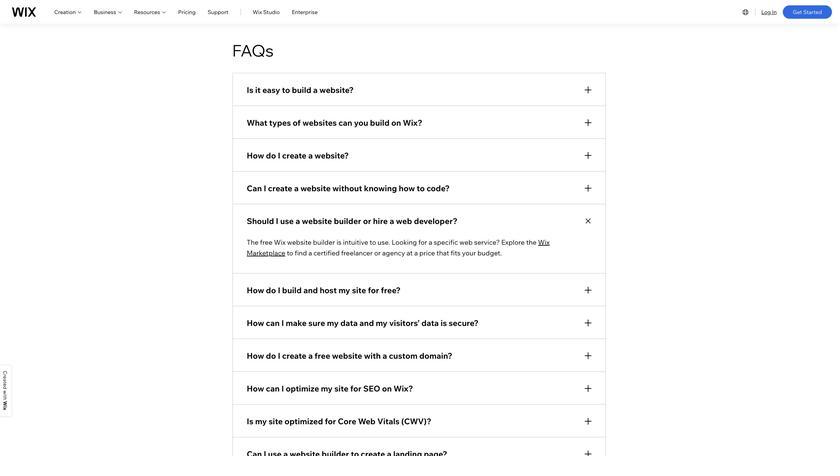 Task type: locate. For each thing, give the bounding box(es) containing it.
my
[[339, 286, 351, 296], [327, 318, 339, 329], [376, 318, 388, 329], [321, 384, 333, 394], [255, 417, 267, 427]]

and up with
[[360, 318, 374, 329]]

1 data from the left
[[341, 318, 358, 329]]

created with wix image
[[3, 372, 7, 411]]

1 how from the top
[[247, 151, 264, 161]]

build inside is it easy to build a website? list item
[[292, 85, 312, 95]]

a
[[313, 85, 318, 95], [309, 151, 313, 161], [294, 184, 299, 194], [296, 216, 300, 226], [390, 216, 395, 226], [429, 238, 433, 247], [309, 249, 312, 258], [415, 249, 418, 258], [309, 351, 313, 361], [383, 351, 388, 361]]

website
[[301, 184, 331, 194], [302, 216, 332, 226], [287, 238, 312, 247], [332, 351, 363, 361]]

0 vertical spatial is
[[337, 238, 342, 247]]

0 horizontal spatial or
[[363, 216, 372, 226]]

0 horizontal spatial and
[[304, 286, 318, 296]]

i for how do i create a website?
[[278, 151, 281, 161]]

wix inside wix marketplace
[[539, 238, 550, 247]]

the free wix website builder is intuitive to use. looking for a specific web service? explore the
[[247, 238, 539, 247]]

0 vertical spatial on
[[392, 118, 402, 128]]

domain?
[[420, 351, 453, 361]]

can i create a website without knowing how to code? list item
[[233, 171, 606, 205]]

should
[[247, 216, 274, 226]]

create down make
[[282, 351, 307, 361]]

1 horizontal spatial is
[[441, 318, 447, 329]]

1 vertical spatial is
[[247, 417, 254, 427]]

how
[[247, 151, 264, 161], [247, 286, 264, 296], [247, 318, 264, 329], [247, 351, 264, 361], [247, 384, 264, 394]]

builder up intuitive
[[334, 216, 362, 226]]

1 vertical spatial and
[[360, 318, 374, 329]]

build right 'you' at the top left of the page
[[370, 118, 390, 128]]

in
[[773, 9, 778, 15]]

0 vertical spatial create
[[282, 151, 307, 161]]

wix right the the
[[539, 238, 550, 247]]

free inside list item
[[315, 351, 331, 361]]

is left secure?
[[441, 318, 447, 329]]

(cwv)?
[[402, 417, 432, 427]]

0 vertical spatial web
[[396, 216, 413, 226]]

budget.
[[478, 249, 502, 258]]

or left 'hire'
[[363, 216, 372, 226]]

on
[[392, 118, 402, 128], [382, 384, 392, 394]]

1 vertical spatial web
[[460, 238, 473, 247]]

how inside how can i optimize my site for seo on wix? list item
[[247, 384, 264, 394]]

1 vertical spatial can
[[266, 318, 280, 329]]

for up price
[[419, 238, 428, 247]]

wix? up "how do i create a website?" list item
[[403, 118, 423, 128]]

can for make
[[266, 318, 280, 329]]

for left the seo
[[351, 384, 362, 394]]

is it easy to build a website? list item
[[233, 73, 606, 106]]

2 vertical spatial build
[[282, 286, 302, 296]]

wix?
[[403, 118, 423, 128], [394, 384, 414, 394]]

create right the can at the left top
[[268, 184, 293, 194]]

wix? right the seo
[[394, 384, 414, 394]]

5 how from the top
[[247, 384, 264, 394]]

1 vertical spatial is
[[441, 318, 447, 329]]

site left the seo
[[335, 384, 349, 394]]

log
[[762, 9, 772, 15]]

seo
[[364, 384, 381, 394]]

how inside how do i build and host my site for free? list item
[[247, 286, 264, 296]]

0 vertical spatial website?
[[320, 85, 354, 95]]

list
[[233, 73, 606, 457]]

how inside how can i make sure my data and my visitors' data is secure? 'list item'
[[247, 318, 264, 329]]

and left host
[[304, 286, 318, 296]]

create down of
[[282, 151, 307, 161]]

to find a certified freelancer or agency at a price that fits your budget.
[[286, 249, 502, 258]]

website left without
[[301, 184, 331, 194]]

do
[[266, 151, 276, 161], [266, 286, 276, 296], [266, 351, 276, 361]]

0 vertical spatial wix?
[[403, 118, 423, 128]]

creation button
[[54, 8, 82, 16]]

can left optimize
[[266, 384, 280, 394]]

can left 'you' at the top left of the page
[[339, 118, 353, 128]]

wix up marketplace
[[274, 238, 286, 247]]

2 horizontal spatial wix
[[539, 238, 550, 247]]

0 vertical spatial do
[[266, 151, 276, 161]]

build up make
[[282, 286, 302, 296]]

1 vertical spatial website?
[[315, 151, 349, 161]]

1 do from the top
[[266, 151, 276, 161]]

builder up certified
[[313, 238, 335, 247]]

agency
[[383, 249, 406, 258]]

1 horizontal spatial web
[[460, 238, 473, 247]]

is inside 'list item'
[[441, 318, 447, 329]]

site right host
[[352, 286, 367, 296]]

site
[[352, 286, 367, 296], [335, 384, 349, 394], [269, 417, 283, 427]]

2 vertical spatial create
[[282, 351, 307, 361]]

is up certified
[[337, 238, 342, 247]]

wix for studio
[[253, 9, 262, 15]]

host
[[320, 286, 337, 296]]

support link
[[208, 8, 229, 16]]

can
[[247, 184, 262, 194]]

website? down the what types of websites can you build on wix? on the top
[[315, 151, 349, 161]]

how for how can i optimize my site for seo on wix?
[[247, 384, 264, 394]]

or
[[363, 216, 372, 226], [375, 249, 381, 258]]

can inside 'list item'
[[266, 318, 280, 329]]

how can i make sure my data and my visitors' data is secure?
[[247, 318, 479, 329]]

free inside should i use a website builder or hire a web developer? list item
[[260, 238, 273, 247]]

price
[[420, 249, 436, 258]]

wix
[[253, 9, 262, 15], [274, 238, 286, 247], [539, 238, 550, 247]]

started
[[804, 9, 823, 15]]

log in link
[[762, 8, 778, 16]]

0 vertical spatial build
[[292, 85, 312, 95]]

create inside 'list item'
[[268, 184, 293, 194]]

website right use
[[302, 216, 332, 226]]

web up "your"
[[460, 238, 473, 247]]

the
[[247, 238, 259, 247]]

0 horizontal spatial is
[[337, 238, 342, 247]]

get
[[794, 9, 803, 15]]

3 do from the top
[[266, 351, 276, 361]]

0 horizontal spatial wix
[[253, 9, 262, 15]]

is
[[337, 238, 342, 247], [441, 318, 447, 329]]

optimized
[[285, 417, 323, 427]]

1 horizontal spatial and
[[360, 318, 374, 329]]

can left make
[[266, 318, 280, 329]]

1 vertical spatial or
[[375, 249, 381, 258]]

1 vertical spatial free
[[315, 351, 331, 361]]

build
[[292, 85, 312, 95], [370, 118, 390, 128], [282, 286, 302, 296]]

3 how from the top
[[247, 318, 264, 329]]

wix studio
[[253, 9, 280, 15]]

web up looking
[[396, 216, 413, 226]]

or down 'use.'
[[375, 249, 381, 258]]

0 vertical spatial and
[[304, 286, 318, 296]]

0 vertical spatial free
[[260, 238, 273, 247]]

create for website?
[[282, 151, 307, 161]]

builder
[[334, 216, 362, 226], [313, 238, 335, 247]]

1 horizontal spatial wix
[[274, 238, 286, 247]]

vitals
[[378, 417, 400, 427]]

data right the 'visitors''
[[422, 318, 439, 329]]

your
[[463, 249, 477, 258]]

1 vertical spatial create
[[268, 184, 293, 194]]

is for is my site optimized for core web vitals (cwv)?
[[247, 417, 254, 427]]

with
[[364, 351, 381, 361]]

0 vertical spatial or
[[363, 216, 372, 226]]

free up marketplace
[[260, 238, 273, 247]]

site left optimized
[[269, 417, 283, 427]]

list containing is it easy to build a website?
[[233, 73, 606, 457]]

2 is from the top
[[247, 417, 254, 427]]

custom
[[389, 351, 418, 361]]

i
[[278, 151, 281, 161], [264, 184, 267, 194], [276, 216, 279, 226], [278, 286, 281, 296], [282, 318, 284, 329], [278, 351, 281, 361], [282, 384, 284, 394]]

to inside 'list item'
[[417, 184, 425, 194]]

1 horizontal spatial data
[[422, 318, 439, 329]]

build inside what types of websites can you build on wix? list item
[[370, 118, 390, 128]]

can
[[339, 118, 353, 128], [266, 318, 280, 329], [266, 384, 280, 394]]

wix left studio at the left top of the page
[[253, 9, 262, 15]]

website?
[[320, 85, 354, 95], [315, 151, 349, 161]]

1 is from the top
[[247, 85, 254, 95]]

4 how from the top
[[247, 351, 264, 361]]

build right easy
[[292, 85, 312, 95]]

specific
[[434, 238, 458, 247]]

0 horizontal spatial data
[[341, 318, 358, 329]]

1 vertical spatial do
[[266, 286, 276, 296]]

how for how do i create a free website with a custom domain?
[[247, 351, 264, 361]]

how for how can i make sure my data and my visitors' data is secure?
[[247, 318, 264, 329]]

free down sure
[[315, 351, 331, 361]]

list item
[[233, 438, 606, 457]]

1 horizontal spatial or
[[375, 249, 381, 258]]

and
[[304, 286, 318, 296], [360, 318, 374, 329]]

2 how from the top
[[247, 286, 264, 296]]

2 horizontal spatial site
[[352, 286, 367, 296]]

log in
[[762, 9, 778, 15]]

1 horizontal spatial free
[[315, 351, 331, 361]]

looking
[[392, 238, 417, 247]]

to inside list item
[[282, 85, 290, 95]]

do for how do i build and host my site for free?
[[266, 286, 276, 296]]

how inside "how do i create a website?" list item
[[247, 151, 264, 161]]

to right easy
[[282, 85, 290, 95]]

free
[[260, 238, 273, 247], [315, 351, 331, 361]]

data
[[341, 318, 358, 329], [422, 318, 439, 329]]

website? up the what types of websites can you build on wix? on the top
[[320, 85, 354, 95]]

to right how
[[417, 184, 425, 194]]

data right sure
[[341, 318, 358, 329]]

for
[[419, 238, 428, 247], [368, 286, 380, 296], [351, 384, 362, 394], [325, 417, 336, 427]]

sure
[[309, 318, 326, 329]]

2 vertical spatial site
[[269, 417, 283, 427]]

secure?
[[449, 318, 479, 329]]

of
[[293, 118, 301, 128]]

to
[[282, 85, 290, 95], [417, 184, 425, 194], [370, 238, 377, 247], [287, 249, 294, 258]]

2 do from the top
[[266, 286, 276, 296]]

1 vertical spatial build
[[370, 118, 390, 128]]

2 vertical spatial can
[[266, 384, 280, 394]]

build inside how do i build and host my site for free? list item
[[282, 286, 302, 296]]

do for how do i create a website?
[[266, 151, 276, 161]]

how inside how do i create a free website with a custom domain? list item
[[247, 351, 264, 361]]

it
[[255, 85, 261, 95]]

business button
[[94, 8, 122, 16]]

0 horizontal spatial free
[[260, 238, 273, 247]]

1 horizontal spatial site
[[335, 384, 349, 394]]

should i use a website builder or hire a web developer?
[[247, 216, 458, 226]]

2 vertical spatial do
[[266, 351, 276, 361]]

is
[[247, 85, 254, 95], [247, 417, 254, 427]]

how do i create a website?
[[247, 151, 349, 161]]

0 vertical spatial is
[[247, 85, 254, 95]]



Task type: vqa. For each thing, say whether or not it's contained in the screenshot.
web
yes



Task type: describe. For each thing, give the bounding box(es) containing it.
is my site optimized for core web vitals (cwv)? list item
[[233, 405, 606, 438]]

how can i make sure my data and my visitors' data is secure? list item
[[233, 306, 606, 340]]

that
[[437, 249, 450, 258]]

code?
[[427, 184, 450, 194]]

business
[[94, 9, 116, 15]]

enterprise link
[[292, 8, 318, 16]]

0 vertical spatial builder
[[334, 216, 362, 226]]

and inside 'list item'
[[360, 318, 374, 329]]

how do i create a free website with a custom domain? list item
[[233, 339, 606, 372]]

website left with
[[332, 351, 363, 361]]

is for is it easy to build a website?
[[247, 85, 254, 95]]

the
[[527, 238, 537, 247]]

wix marketplace
[[247, 238, 550, 258]]

1 vertical spatial site
[[335, 384, 349, 394]]

can i create a website without knowing how to code?
[[247, 184, 450, 194]]

find
[[295, 249, 307, 258]]

faqs
[[233, 40, 274, 61]]

1 vertical spatial on
[[382, 384, 392, 394]]

i for how can i optimize my site for seo on wix?
[[282, 384, 284, 394]]

easy
[[263, 85, 280, 95]]

for left core
[[325, 417, 336, 427]]

hire
[[373, 216, 388, 226]]

how can i optimize my site for seo on wix?
[[247, 384, 414, 394]]

intuitive
[[343, 238, 369, 247]]

what types of websites can you build on wix? list item
[[233, 106, 606, 139]]

support
[[208, 9, 229, 15]]

1 vertical spatial builder
[[313, 238, 335, 247]]

is my site optimized for core web vitals (cwv)?
[[247, 417, 432, 427]]

visitors'
[[390, 318, 420, 329]]

pricing link
[[178, 8, 196, 16]]

language selector, english selected image
[[742, 8, 750, 16]]

creation
[[54, 9, 76, 15]]

wix studio link
[[253, 8, 280, 16]]

pricing
[[178, 9, 196, 15]]

how for how do i build and host my site for free?
[[247, 286, 264, 296]]

and inside list item
[[304, 286, 318, 296]]

explore
[[502, 238, 525, 247]]

resources
[[134, 9, 160, 15]]

marketplace
[[247, 249, 286, 258]]

i for how do i build and host my site for free?
[[278, 286, 281, 296]]

enterprise
[[292, 9, 318, 15]]

should i use a website builder or hire a web developer? list item
[[233, 204, 606, 274]]

how do i build and host my site for free? list item
[[233, 274, 606, 307]]

how for how do i create a website?
[[247, 151, 264, 161]]

1 vertical spatial wix?
[[394, 384, 414, 394]]

how do i create a free website with a custom domain?
[[247, 351, 453, 361]]

types
[[269, 118, 291, 128]]

free?
[[381, 286, 401, 296]]

studio
[[264, 9, 280, 15]]

developer?
[[414, 216, 458, 226]]

how do i build and host my site for free?
[[247, 286, 401, 296]]

use.
[[378, 238, 391, 247]]

how
[[399, 184, 415, 194]]

website inside 'list item'
[[301, 184, 331, 194]]

make
[[286, 318, 307, 329]]

without
[[333, 184, 363, 194]]

0 horizontal spatial site
[[269, 417, 283, 427]]

service?
[[475, 238, 500, 247]]

i for how do i create a free website with a custom domain?
[[278, 351, 281, 361]]

create for free
[[282, 351, 307, 361]]

how can i optimize my site for seo on wix? list item
[[233, 372, 606, 405]]

for left 'free?'
[[368, 286, 380, 296]]

certified
[[314, 249, 340, 258]]

websites
[[303, 118, 337, 128]]

core
[[338, 417, 357, 427]]

what
[[247, 118, 268, 128]]

you
[[354, 118, 369, 128]]

wix for marketplace
[[539, 238, 550, 247]]

2 data from the left
[[422, 318, 439, 329]]

optimize
[[286, 384, 319, 394]]

what types of websites can you build on wix?
[[247, 118, 423, 128]]

web
[[359, 417, 376, 427]]

to left find
[[287, 249, 294, 258]]

to left 'use.'
[[370, 238, 377, 247]]

is inside should i use a website builder or hire a web developer? list item
[[337, 238, 342, 247]]

a inside 'list item'
[[294, 184, 299, 194]]

freelancer
[[342, 249, 373, 258]]

knowing
[[364, 184, 397, 194]]

for inside should i use a website builder or hire a web developer? list item
[[419, 238, 428, 247]]

website up find
[[287, 238, 312, 247]]

0 horizontal spatial web
[[396, 216, 413, 226]]

0 vertical spatial site
[[352, 286, 367, 296]]

fits
[[451, 249, 461, 258]]

wix marketplace link
[[247, 238, 550, 258]]

resources button
[[134, 8, 166, 16]]

is it easy to build a website?
[[247, 85, 354, 95]]

do for how do i create a free website with a custom domain?
[[266, 351, 276, 361]]

i for how can i make sure my data and my visitors' data is secure?
[[282, 318, 284, 329]]

0 vertical spatial can
[[339, 118, 353, 128]]

use
[[280, 216, 294, 226]]

get started
[[794, 9, 823, 15]]

can for optimize
[[266, 384, 280, 394]]

at
[[407, 249, 413, 258]]

get started link
[[784, 5, 833, 19]]

how do i create a website? list item
[[233, 139, 606, 172]]



